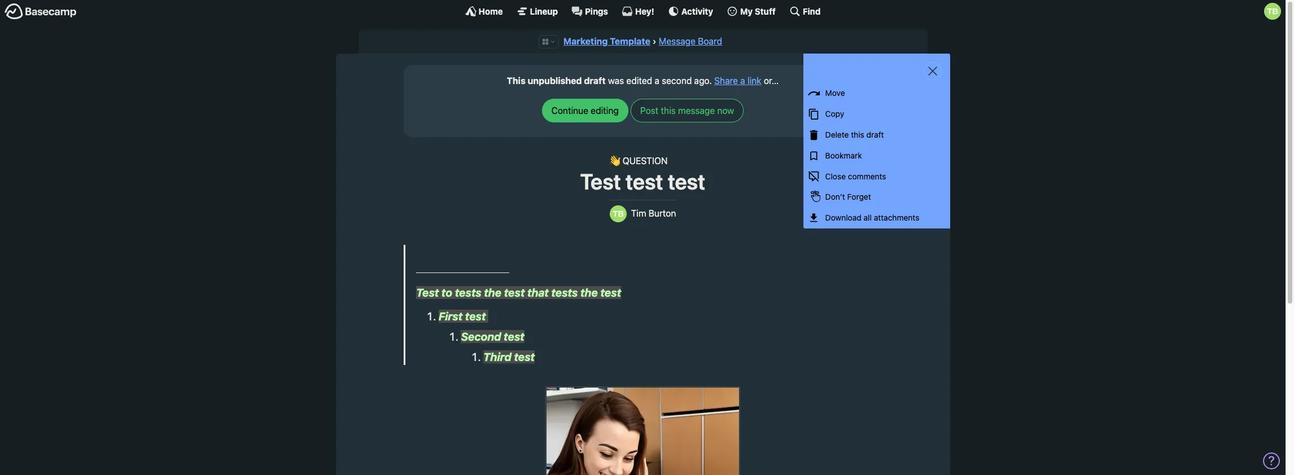 Task type: describe. For each thing, give the bounding box(es) containing it.
tim
[[631, 208, 646, 218]]

editing
[[591, 106, 619, 116]]

share
[[714, 76, 738, 86]]

0 vertical spatial tim burton image
[[1264, 3, 1281, 20]]

first
[[439, 310, 463, 323]]

second
[[461, 330, 501, 343]]

don't
[[825, 192, 845, 202]]

was
[[608, 76, 624, 86]]

this unpublished draft was edited a second ago . share a link or…
[[507, 76, 779, 86]]

continue editing link
[[542, 99, 628, 123]]

marketing template link
[[564, 36, 650, 46]]

a second ago element
[[655, 76, 710, 86]]

hey! button
[[622, 6, 654, 17]]

this
[[507, 76, 526, 86]]

activity
[[681, 6, 713, 16]]

download all attachments
[[825, 213, 920, 223]]

zoom download_image_1697754168778.png image
[[547, 388, 739, 475]]

👋 question test test test
[[580, 156, 706, 194]]

delete this draft link
[[803, 125, 950, 146]]

›
[[653, 36, 656, 46]]

pings button
[[571, 6, 608, 17]]

copy
[[825, 109, 844, 119]]

download all attachments link
[[803, 208, 950, 229]]

delete
[[825, 130, 849, 139]]

test to tests the test that tests the test
[[416, 286, 621, 299]]

copy link
[[803, 104, 950, 125]]

› message board
[[653, 36, 722, 46]]

question
[[623, 156, 668, 166]]

third test
[[483, 350, 535, 363]]

1 a from the left
[[655, 76, 660, 86]]

0 horizontal spatial test
[[416, 286, 439, 299]]

1 the from the left
[[484, 286, 502, 299]]

home link
[[465, 6, 503, 17]]

bookmark
[[825, 151, 862, 160]]

my stuff
[[740, 6, 776, 16]]

move
[[825, 88, 845, 98]]

share a link link
[[714, 76, 762, 86]]

delete this draft
[[825, 130, 884, 139]]

lineup link
[[517, 6, 558, 17]]

pings
[[585, 6, 608, 16]]

2 tests from the left
[[551, 286, 578, 299]]

comments
[[848, 171, 886, 181]]

.
[[710, 76, 712, 86]]

message board link
[[659, 36, 722, 46]]

or…
[[764, 76, 779, 86]]

bookmark link
[[803, 146, 950, 166]]



Task type: locate. For each thing, give the bounding box(es) containing it.
1 horizontal spatial test
[[580, 169, 621, 194]]

that
[[527, 286, 549, 299]]

second
[[662, 76, 692, 86]]

None submit
[[631, 99, 744, 123]]

lineup
[[530, 6, 558, 16]]

continue
[[552, 106, 588, 116]]

message
[[659, 36, 696, 46]]

draft for this
[[867, 130, 884, 139]]

test
[[580, 169, 621, 194], [416, 286, 439, 299]]

attachments
[[874, 213, 920, 223]]

a right edited
[[655, 76, 660, 86]]

0 horizontal spatial draft
[[584, 76, 606, 86]]

close
[[825, 171, 846, 181]]

continue editing
[[552, 106, 619, 116]]

tests
[[455, 286, 482, 299], [551, 286, 578, 299]]

0 horizontal spatial tim burton image
[[610, 205, 627, 222]]

my
[[740, 6, 753, 16]]

download
[[825, 213, 862, 223]]

main element
[[0, 0, 1286, 22]]

home
[[479, 6, 503, 16]]

marketing
[[564, 36, 608, 46]]

1 tests from the left
[[455, 286, 482, 299]]

draft for unpublished
[[584, 76, 606, 86]]

2 a from the left
[[740, 76, 745, 86]]

1 vertical spatial draft
[[867, 130, 884, 139]]

third
[[483, 350, 512, 363]]

to
[[441, 286, 452, 299]]

👋
[[609, 156, 620, 166]]

draft left was at the top left of the page
[[584, 76, 606, 86]]

close comments link
[[803, 166, 950, 187]]

the up first test
[[484, 286, 502, 299]]

draft
[[584, 76, 606, 86], [867, 130, 884, 139]]

test left to
[[416, 286, 439, 299]]

2 the from the left
[[580, 286, 598, 299]]

activity link
[[668, 6, 713, 17]]

the right that
[[580, 286, 598, 299]]

tests right that
[[551, 286, 578, 299]]

tests right to
[[455, 286, 482, 299]]

unpublished
[[528, 76, 582, 86]]

link
[[748, 76, 762, 86]]

the
[[484, 286, 502, 299], [580, 286, 598, 299]]

stuff
[[755, 6, 776, 16]]

0 horizontal spatial a
[[655, 76, 660, 86]]

switch accounts image
[[5, 3, 77, 20]]

a left link
[[740, 76, 745, 86]]

burton
[[649, 208, 676, 218]]

template
[[610, 36, 650, 46]]

1 horizontal spatial a
[[740, 76, 745, 86]]

find
[[803, 6, 821, 16]]

all
[[864, 213, 872, 223]]

tim burton image
[[1264, 3, 1281, 20], [610, 205, 627, 222]]

my stuff button
[[727, 6, 776, 17]]

marketing template
[[564, 36, 650, 46]]

0 vertical spatial draft
[[584, 76, 606, 86]]

0 vertical spatial test
[[580, 169, 621, 194]]

don't forget
[[825, 192, 871, 202]]

1 vertical spatial tim burton image
[[610, 205, 627, 222]]

test down 👋
[[580, 169, 621, 194]]

don't forget link
[[803, 187, 950, 208]]

a
[[655, 76, 660, 86], [740, 76, 745, 86]]

1 vertical spatial test
[[416, 286, 439, 299]]

hey!
[[635, 6, 654, 16]]

find button
[[789, 6, 821, 17]]

second test
[[461, 330, 524, 343]]

1 horizontal spatial tests
[[551, 286, 578, 299]]

move link
[[803, 83, 950, 104]]

board
[[698, 36, 722, 46]]

1 horizontal spatial draft
[[867, 130, 884, 139]]

this
[[851, 130, 864, 139]]

close comments
[[825, 171, 886, 181]]

draft right this
[[867, 130, 884, 139]]

forget
[[847, 192, 871, 202]]

ago
[[694, 76, 710, 86]]

0 horizontal spatial tests
[[455, 286, 482, 299]]

edited
[[627, 76, 652, 86]]

1 horizontal spatial tim burton image
[[1264, 3, 1281, 20]]

test
[[626, 169, 663, 194], [668, 169, 706, 194], [504, 286, 525, 299], [600, 286, 621, 299], [465, 310, 486, 323], [504, 330, 524, 343], [514, 350, 535, 363]]

first test
[[439, 310, 488, 323]]

tim burton
[[631, 208, 676, 218]]

1 horizontal spatial the
[[580, 286, 598, 299]]

test inside the 👋 question test test test
[[580, 169, 621, 194]]

0 horizontal spatial the
[[484, 286, 502, 299]]



Task type: vqa. For each thing, say whether or not it's contained in the screenshot.
hey!
yes



